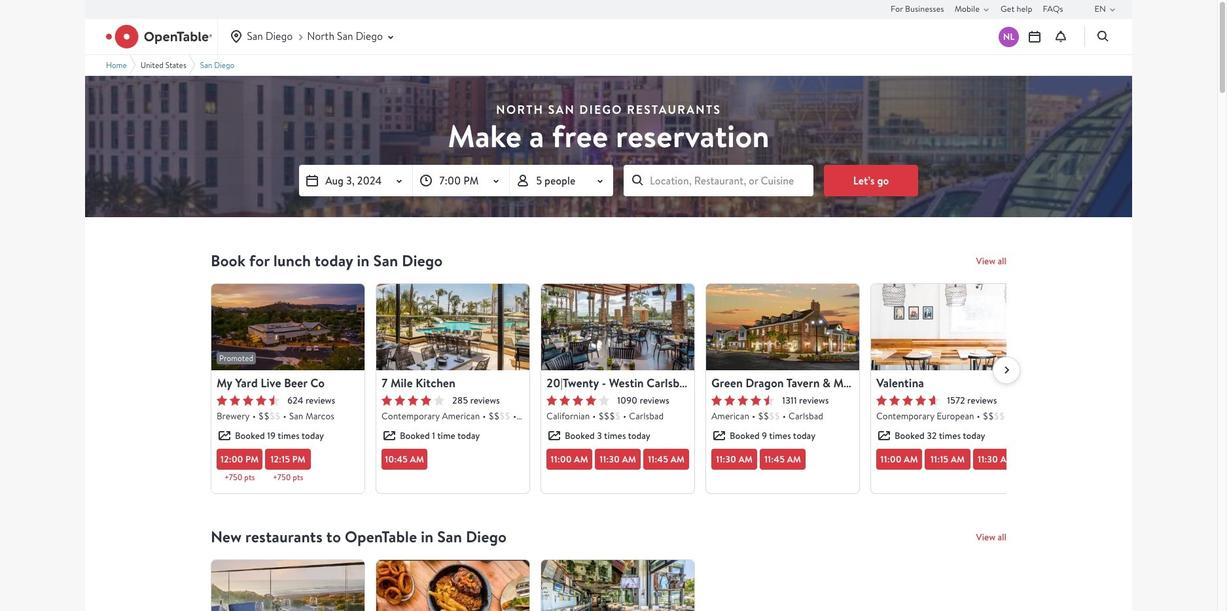 Task type: locate. For each thing, give the bounding box(es) containing it.
a photo of green dragon tavern & museum restaurant image
[[706, 284, 859, 370]]

4.1 stars image
[[546, 395, 609, 406]]

3.9 stars image
[[382, 395, 444, 406]]

4.6 stars image
[[711, 395, 774, 406]]

None field
[[624, 165, 813, 196]]

a photo of my yard live beer co restaurant image
[[211, 284, 365, 370]]



Task type: describe. For each thing, give the bounding box(es) containing it.
a photo of vaga restaurant & bar restaurant image
[[211, 560, 365, 611]]

opentable logo image
[[106, 25, 212, 48]]

Please input a Location, Restaurant or Cuisine field
[[624, 165, 813, 196]]

a photo of 20|twenty - westin carlsbad resort & spa restaurant image
[[541, 284, 694, 370]]

4.5 stars image
[[217, 395, 279, 406]]

a photo of valentina restaurant image
[[871, 284, 1024, 370]]

a photo of taproom beer company north park restaurant image
[[541, 560, 694, 611]]

a photo of novo brazil brewing co- mission valley restaurant image
[[376, 560, 529, 611]]

a photo of 7 mile kitchen restaurant image
[[376, 284, 529, 370]]

4.8 stars image
[[876, 395, 939, 406]]



Task type: vqa. For each thing, say whether or not it's contained in the screenshot.
'$50' within the the Price $50 and over
no



